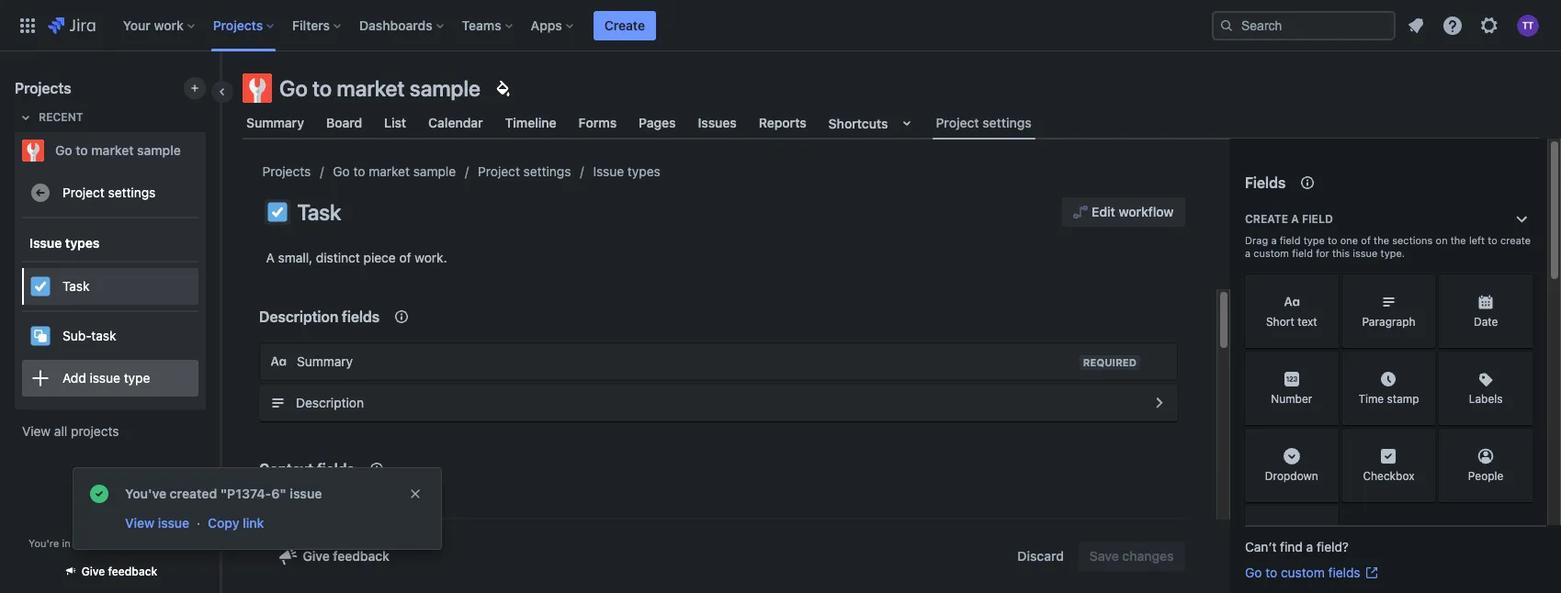 Task type: vqa. For each thing, say whether or not it's contained in the screenshot.
Board
yes



Task type: locate. For each thing, give the bounding box(es) containing it.
collapse recent projects image
[[15, 107, 37, 129]]

description down "small,"
[[259, 309, 338, 325]]

alert
[[74, 469, 441, 550]]

add issue type image
[[29, 368, 51, 390]]

fields for description fields
[[342, 309, 380, 325]]

create button
[[594, 11, 656, 40]]

project settings link down recent
[[22, 175, 199, 211]]

go to market sample down recent
[[55, 142, 181, 158]]

go to custom fields
[[1245, 565, 1361, 581]]

context fields
[[259, 461, 355, 478]]

task
[[91, 328, 116, 343]]

1 horizontal spatial types
[[628, 164, 661, 179]]

issue up the project
[[158, 516, 189, 531]]

project settings link down timeline link
[[478, 161, 571, 183]]

banner
[[0, 0, 1562, 51]]

go
[[279, 75, 308, 101], [55, 142, 72, 158], [333, 164, 350, 179], [1245, 565, 1262, 581]]

1 vertical spatial fields
[[317, 461, 355, 478]]

1 horizontal spatial feedback
[[333, 549, 390, 564]]

0 horizontal spatial task
[[63, 278, 90, 294]]

2 vertical spatial market
[[369, 164, 410, 179]]

give down the status on the left bottom of the page
[[303, 549, 330, 564]]

1 horizontal spatial project
[[478, 164, 520, 179]]

1 vertical spatial project
[[478, 164, 520, 179]]

create up drag
[[1245, 212, 1289, 226]]

1 vertical spatial types
[[65, 235, 100, 250]]

copy link button
[[206, 513, 266, 535]]

the right on
[[1451, 234, 1467, 246]]

go to market sample up list
[[279, 75, 481, 101]]

to down can't
[[1266, 565, 1278, 581]]

1 horizontal spatial the
[[1451, 234, 1467, 246]]

0 vertical spatial view
[[22, 424, 51, 439]]

managed
[[111, 538, 155, 550]]

give feedback button down you're in a team-managed project
[[52, 557, 168, 587]]

can't find a field?
[[1245, 540, 1349, 555]]

1 vertical spatial task
[[63, 278, 90, 294]]

issue inside drag a field type to one of the sections on the left to create a custom field for this issue type.
[[1353, 247, 1378, 259]]

to up board
[[313, 75, 332, 101]]

feedback for leftmost 'give feedback' button
[[108, 565, 157, 579]]

0 vertical spatial project settings
[[936, 115, 1032, 131]]

copy link
[[208, 516, 264, 531]]

Search field
[[1212, 11, 1396, 40]]

1 vertical spatial type
[[124, 370, 150, 386]]

description inside button
[[296, 395, 364, 411]]

group
[[22, 219, 199, 408]]

create
[[605, 17, 645, 33], [1245, 212, 1289, 226]]

1 vertical spatial issue
[[29, 235, 62, 250]]

0 horizontal spatial of
[[399, 250, 411, 266]]

add issue type group
[[22, 355, 199, 403]]

projects up recent
[[15, 80, 71, 97]]

custom inside drag a field type to one of the sections on the left to create a custom field for this issue type.
[[1254, 247, 1289, 259]]

2 vertical spatial projects
[[262, 164, 311, 179]]

give
[[303, 549, 330, 564], [82, 565, 105, 579]]

feedback down the status on the left bottom of the page
[[333, 549, 390, 564]]

market
[[337, 75, 405, 101], [91, 142, 134, 158], [369, 164, 410, 179]]

0 vertical spatial feedback
[[333, 549, 390, 564]]

create
[[1501, 234, 1531, 246]]

1 horizontal spatial give feedback
[[303, 549, 390, 564]]

go to market sample link down recent
[[15, 132, 199, 169]]

0 horizontal spatial view
[[22, 424, 51, 439]]

custom down drag
[[1254, 247, 1289, 259]]

filters
[[292, 17, 330, 33]]

add to starred image
[[200, 140, 222, 162]]

a right drag
[[1271, 234, 1277, 246]]

notifications image
[[1405, 14, 1427, 36]]

fields
[[342, 309, 380, 325], [317, 461, 355, 478], [1329, 565, 1361, 581]]

small,
[[278, 250, 313, 266]]

go to market sample link down list 'link'
[[333, 161, 456, 183]]

of inside drag a field type to one of the sections on the left to create a custom field for this issue type.
[[1362, 234, 1371, 246]]

types down pages link
[[628, 164, 661, 179]]

0 vertical spatial give feedback
[[303, 549, 390, 564]]

field down create a field on the top of the page
[[1280, 234, 1301, 246]]

0 horizontal spatial project settings link
[[22, 175, 199, 211]]

give feedback
[[303, 549, 390, 564], [82, 565, 157, 579]]

tab list
[[232, 107, 1551, 140]]

of right "piece"
[[399, 250, 411, 266]]

projects inside dropdown button
[[213, 17, 263, 33]]

0 vertical spatial project
[[936, 115, 979, 131]]

2 horizontal spatial project settings
[[936, 115, 1032, 131]]

0 horizontal spatial project settings
[[63, 184, 156, 200]]

type
[[1304, 234, 1325, 246], [124, 370, 150, 386]]

time stamp
[[1359, 392, 1420, 406]]

projects up issue type icon
[[262, 164, 311, 179]]

sample down "calendar" link
[[413, 164, 456, 179]]

1 vertical spatial description
[[296, 395, 364, 411]]

1 horizontal spatial issue types
[[593, 164, 661, 179]]

sub-task
[[63, 328, 116, 343]]

0 vertical spatial description
[[259, 309, 338, 325]]

issue inside button
[[90, 370, 120, 386]]

tab list containing summary
[[232, 107, 1551, 140]]

list
[[384, 115, 406, 131]]

types
[[628, 164, 661, 179], [65, 235, 100, 250]]

settings image
[[1479, 14, 1501, 36]]

issue types link
[[593, 161, 661, 183]]

type inside drag a field type to one of the sections on the left to create a custom field for this issue type.
[[1304, 234, 1325, 246]]

feedback down managed
[[108, 565, 157, 579]]

0 vertical spatial task
[[297, 199, 341, 225]]

1 horizontal spatial issue
[[593, 164, 624, 179]]

1 horizontal spatial type
[[1304, 234, 1325, 246]]

dismiss image
[[408, 487, 423, 502]]

project settings
[[936, 115, 1032, 131], [478, 164, 571, 179], [63, 184, 156, 200]]

timeline
[[505, 115, 557, 131]]

1 vertical spatial issue types
[[29, 235, 100, 250]]

projects
[[71, 424, 119, 439]]

field left for
[[1292, 247, 1313, 259]]

issue types down forms link
[[593, 164, 661, 179]]

description
[[259, 309, 338, 325], [296, 395, 364, 411]]

1 horizontal spatial create
[[1245, 212, 1289, 226]]

a
[[1292, 212, 1299, 226], [1271, 234, 1277, 246], [1245, 247, 1251, 259], [73, 538, 79, 550], [1307, 540, 1314, 555]]

settings inside "tab list"
[[983, 115, 1032, 131]]

required
[[1083, 357, 1137, 369]]

2 vertical spatial fields
[[1329, 565, 1361, 581]]

task right issue type icon
[[297, 199, 341, 225]]

view issue link
[[123, 513, 191, 535]]

filters button
[[287, 11, 348, 40]]

types up task group
[[65, 235, 100, 250]]

1 horizontal spatial task
[[297, 199, 341, 225]]

issues link
[[694, 107, 741, 140]]

field
[[1302, 212, 1334, 226], [1280, 234, 1301, 246], [1292, 247, 1313, 259]]

reports
[[759, 115, 807, 131]]

1 vertical spatial create
[[1245, 212, 1289, 226]]

issue down forms link
[[593, 164, 624, 179]]

description for description fields
[[259, 309, 338, 325]]

a down drag
[[1245, 247, 1251, 259]]

fields down the a small, distinct piece of work.
[[342, 309, 380, 325]]

projects right work
[[213, 17, 263, 33]]

0 horizontal spatial go to market sample link
[[15, 132, 199, 169]]

issue
[[593, 164, 624, 179], [29, 235, 62, 250]]

0 horizontal spatial project
[[63, 184, 105, 200]]

timeline link
[[502, 107, 560, 140]]

0 vertical spatial types
[[628, 164, 661, 179]]

issue up task group
[[29, 235, 62, 250]]

2 the from the left
[[1451, 234, 1467, 246]]

to up this
[[1328, 234, 1338, 246]]

summary up the projects link
[[246, 115, 304, 131]]

0 horizontal spatial type
[[124, 370, 150, 386]]

0 vertical spatial issue
[[593, 164, 624, 179]]

view issue
[[125, 516, 189, 531]]

project
[[936, 115, 979, 131], [478, 164, 520, 179], [63, 184, 105, 200]]

0 vertical spatial settings
[[983, 115, 1032, 131]]

sample left add to starred 'image'
[[137, 142, 181, 158]]

2 horizontal spatial settings
[[983, 115, 1032, 131]]

view up managed
[[125, 516, 154, 531]]

summary inside "tab list"
[[246, 115, 304, 131]]

edit
[[1092, 204, 1116, 220]]

go to market sample down list 'link'
[[333, 164, 456, 179]]

go to custom fields link
[[1245, 564, 1379, 583]]

0 vertical spatial field
[[1302, 212, 1334, 226]]

1 vertical spatial project settings
[[478, 164, 571, 179]]

this
[[1333, 247, 1350, 259]]

1 horizontal spatial view
[[125, 516, 154, 531]]

project right shortcuts popup button
[[936, 115, 979, 131]]

create inside button
[[605, 17, 645, 33]]

0 vertical spatial issue types
[[593, 164, 661, 179]]

view all projects
[[22, 424, 119, 439]]

type down sub-task link
[[124, 370, 150, 386]]

more information about the context fields image down "piece"
[[391, 306, 413, 328]]

task up sub-
[[63, 278, 90, 294]]

give feedback button
[[266, 542, 401, 572], [52, 557, 168, 587]]

fields left this link will be opened in a new tab icon
[[1329, 565, 1361, 581]]

1 vertical spatial settings
[[524, 164, 571, 179]]

more information about the context fields image right context fields
[[366, 459, 388, 481]]

add issue type
[[63, 370, 150, 386]]

issue types
[[593, 164, 661, 179], [29, 235, 100, 250]]

0 vertical spatial create
[[605, 17, 645, 33]]

0 horizontal spatial types
[[65, 235, 100, 250]]

0 horizontal spatial give feedback button
[[52, 557, 168, 587]]

0 horizontal spatial give feedback
[[82, 565, 157, 579]]

0 vertical spatial more information about the context fields image
[[391, 306, 413, 328]]

give feedback down you're in a team-managed project
[[82, 565, 157, 579]]

fields up the status on the left bottom of the page
[[317, 461, 355, 478]]

0 vertical spatial summary
[[246, 115, 304, 131]]

issue for "group" containing issue types
[[29, 235, 62, 250]]

list link
[[381, 107, 410, 140]]

more information about the context fields image
[[391, 306, 413, 328], [366, 459, 388, 481]]

give feedback button down the status on the left bottom of the page
[[266, 542, 401, 572]]

2 vertical spatial field
[[1292, 247, 1313, 259]]

0 horizontal spatial issue types
[[29, 235, 100, 250]]

0 horizontal spatial feedback
[[108, 565, 157, 579]]

0 horizontal spatial more information about the context fields image
[[366, 459, 388, 481]]

find
[[1281, 540, 1303, 555]]

issue inside issue types link
[[593, 164, 624, 179]]

task inside group
[[63, 278, 90, 294]]

1 vertical spatial feedback
[[108, 565, 157, 579]]

sample up calendar
[[410, 75, 481, 101]]

create project image
[[188, 81, 202, 96]]

0 horizontal spatial create
[[605, 17, 645, 33]]

0 vertical spatial type
[[1304, 234, 1325, 246]]

go up summary link at the left top of the page
[[279, 75, 308, 101]]

sections
[[1393, 234, 1433, 246]]

jira image
[[48, 14, 95, 36], [48, 14, 95, 36]]

1 horizontal spatial give
[[303, 549, 330, 564]]

types inside "group"
[[65, 235, 100, 250]]

0 horizontal spatial the
[[1374, 234, 1390, 246]]

description up context fields
[[296, 395, 364, 411]]

1 vertical spatial view
[[125, 516, 154, 531]]

you're in a team-managed project
[[29, 538, 192, 550]]

0 vertical spatial projects
[[213, 17, 263, 33]]

2 vertical spatial sample
[[413, 164, 456, 179]]

all
[[54, 424, 67, 439]]

summary link
[[243, 107, 308, 140]]

1 vertical spatial field
[[1280, 234, 1301, 246]]

0 horizontal spatial issue
[[29, 235, 62, 250]]

2 vertical spatial project settings
[[63, 184, 156, 200]]

issue down one
[[1353, 247, 1378, 259]]

board
[[326, 115, 362, 131]]

task link
[[22, 268, 199, 305]]

to right the left
[[1488, 234, 1498, 246]]

status
[[297, 499, 335, 515]]

issue inside "group"
[[29, 235, 62, 250]]

custom down can't find a field?
[[1281, 565, 1325, 581]]

add
[[63, 370, 86, 386]]

task
[[297, 199, 341, 225], [63, 278, 90, 294]]

go to market sample
[[279, 75, 481, 101], [55, 142, 181, 158], [333, 164, 456, 179]]

0 vertical spatial fields
[[342, 309, 380, 325]]

1 horizontal spatial of
[[1362, 234, 1371, 246]]

issue types up task group
[[29, 235, 100, 250]]

0 vertical spatial go to market sample
[[279, 75, 481, 101]]

your profile and settings image
[[1517, 14, 1540, 36]]

shortcuts
[[829, 115, 888, 131]]

field up for
[[1302, 212, 1334, 226]]

the up type. on the top right
[[1374, 234, 1390, 246]]

1 the from the left
[[1374, 234, 1390, 246]]

short
[[1267, 315, 1295, 329]]

1 vertical spatial give feedback
[[82, 565, 157, 579]]

1 horizontal spatial more information about the context fields image
[[391, 306, 413, 328]]

go to market sample link
[[15, 132, 199, 169], [333, 161, 456, 183]]

banner containing your work
[[0, 0, 1562, 51]]

give feedback down the status on the left bottom of the page
[[303, 549, 390, 564]]

paragraph
[[1363, 315, 1416, 329]]

team-
[[82, 538, 111, 550]]

issue right add
[[90, 370, 120, 386]]

1 vertical spatial give
[[82, 565, 105, 579]]

2 horizontal spatial project
[[936, 115, 979, 131]]

appswitcher icon image
[[17, 14, 39, 36]]

create for create
[[605, 17, 645, 33]]

a right find
[[1307, 540, 1314, 555]]

of
[[1362, 234, 1371, 246], [399, 250, 411, 266]]

1 horizontal spatial settings
[[524, 164, 571, 179]]

give down team-
[[82, 565, 105, 579]]

summary down description fields
[[297, 354, 353, 369]]

success image
[[88, 483, 110, 506]]

issue
[[1353, 247, 1378, 259], [90, 370, 120, 386], [290, 486, 322, 502], [158, 516, 189, 531]]

0 vertical spatial custom
[[1254, 247, 1289, 259]]

type up for
[[1304, 234, 1325, 246]]

0 vertical spatial of
[[1362, 234, 1371, 246]]

a right in
[[73, 538, 79, 550]]

create right apps dropdown button
[[605, 17, 645, 33]]

you've created "p1374-6" issue
[[125, 486, 322, 502]]

2 vertical spatial settings
[[108, 184, 156, 200]]

view left all
[[22, 424, 51, 439]]

2 vertical spatial go to market sample
[[333, 164, 456, 179]]

view all projects link
[[15, 415, 206, 449]]

alert containing you've created "p1374-6" issue
[[74, 469, 441, 550]]

1 vertical spatial more information about the context fields image
[[366, 459, 388, 481]]

of right one
[[1362, 234, 1371, 246]]

project down recent
[[63, 184, 105, 200]]

forms
[[579, 115, 617, 131]]

sub-
[[63, 328, 91, 343]]

help image
[[1442, 14, 1464, 36]]

project down timeline link
[[478, 164, 520, 179]]



Task type: describe. For each thing, give the bounding box(es) containing it.
go down board link
[[333, 164, 350, 179]]

reports link
[[755, 107, 810, 140]]

1 horizontal spatial give feedback button
[[266, 542, 401, 572]]

primary element
[[11, 0, 1212, 51]]

labels
[[1469, 392, 1503, 406]]

"p1374-
[[220, 486, 271, 502]]

to down board link
[[353, 164, 365, 179]]

copy
[[208, 516, 239, 531]]

1 vertical spatial market
[[91, 142, 134, 158]]

type inside add issue type button
[[124, 370, 150, 386]]

a
[[266, 250, 275, 266]]

types for issue types link
[[628, 164, 661, 179]]

issue type icon image
[[266, 201, 288, 223]]

0 vertical spatial market
[[337, 75, 405, 101]]

stamp
[[1387, 392, 1420, 406]]

teams button
[[456, 11, 520, 40]]

2 vertical spatial project
[[63, 184, 105, 200]]

fields inside go to custom fields link
[[1329, 565, 1361, 581]]

workflow
[[1119, 204, 1174, 220]]

types for "group" containing issue types
[[65, 235, 100, 250]]

give feedback for leftmost 'give feedback' button
[[82, 565, 157, 579]]

fields
[[1245, 175, 1286, 191]]

field for create
[[1302, 212, 1334, 226]]

issue for issue types link
[[593, 164, 624, 179]]

distinct
[[316, 250, 360, 266]]

1 vertical spatial custom
[[1281, 565, 1325, 581]]

0 horizontal spatial give
[[82, 565, 105, 579]]

forms link
[[575, 107, 621, 140]]

create for create a field
[[1245, 212, 1289, 226]]

drag
[[1245, 234, 1269, 246]]

for
[[1316, 247, 1330, 259]]

number
[[1271, 392, 1313, 406]]

add issue type button
[[22, 360, 199, 397]]

drag a field type to one of the sections on the left to create a custom field for this issue type.
[[1245, 234, 1531, 259]]

1 vertical spatial summary
[[297, 354, 353, 369]]

board link
[[323, 107, 366, 140]]

link
[[243, 516, 264, 531]]

more information about the context fields image for description fields
[[391, 306, 413, 328]]

1 horizontal spatial go to market sample link
[[333, 161, 456, 183]]

recent
[[39, 110, 83, 124]]

calendar
[[428, 115, 483, 131]]

discard button
[[1007, 542, 1075, 572]]

calendar link
[[425, 107, 487, 140]]

projects button
[[207, 11, 281, 40]]

give feedback for the right 'give feedback' button
[[303, 549, 390, 564]]

issues
[[698, 115, 737, 131]]

context
[[259, 461, 313, 478]]

go down recent
[[55, 142, 72, 158]]

to down recent
[[76, 142, 88, 158]]

can't
[[1245, 540, 1277, 555]]

teams
[[462, 17, 502, 33]]

fields for context fields
[[317, 461, 355, 478]]

on
[[1436, 234, 1448, 246]]

description fields
[[259, 309, 380, 325]]

edit workflow button
[[1063, 198, 1185, 227]]

you've
[[125, 486, 166, 502]]

task group
[[22, 261, 199, 311]]

project
[[158, 538, 192, 550]]

date
[[1474, 315, 1499, 329]]

description for description
[[296, 395, 364, 411]]

0 horizontal spatial settings
[[108, 184, 156, 200]]

6"
[[271, 486, 287, 502]]

feedback for the right 'give feedback' button
[[333, 549, 390, 564]]

time
[[1359, 392, 1384, 406]]

shortcuts button
[[825, 107, 921, 140]]

1 vertical spatial sample
[[137, 142, 181, 158]]

more information about the fields image
[[1297, 172, 1319, 194]]

description button
[[259, 385, 1178, 422]]

projects for the projects link
[[262, 164, 311, 179]]

a small, distinct piece of work.
[[266, 250, 447, 266]]

projects for projects dropdown button
[[213, 17, 263, 33]]

apps
[[531, 17, 562, 33]]

you're
[[29, 538, 59, 550]]

1 vertical spatial go to market sample
[[55, 142, 181, 158]]

field for drag
[[1280, 234, 1301, 246]]

projects link
[[262, 161, 311, 183]]

search image
[[1220, 18, 1234, 33]]

more information about the context fields image for context fields
[[366, 459, 388, 481]]

created
[[170, 486, 217, 502]]

issue down context fields
[[290, 486, 322, 502]]

set background color image
[[492, 77, 514, 99]]

work
[[154, 17, 184, 33]]

discard
[[1018, 549, 1064, 564]]

open field configuration image
[[1149, 392, 1171, 415]]

1 horizontal spatial project settings link
[[478, 161, 571, 183]]

0 vertical spatial give
[[303, 549, 330, 564]]

edit workflow
[[1092, 204, 1174, 220]]

create a field
[[1245, 212, 1334, 226]]

checkbox
[[1363, 470, 1415, 483]]

your work button
[[117, 11, 202, 40]]

one
[[1341, 234, 1359, 246]]

dashboards button
[[354, 11, 451, 40]]

piece
[[364, 250, 396, 266]]

1 horizontal spatial project settings
[[478, 164, 571, 179]]

go down can't
[[1245, 565, 1262, 581]]

this link will be opened in a new tab image
[[1365, 566, 1379, 581]]

a down more information about the fields icon
[[1292, 212, 1299, 226]]

in
[[62, 538, 70, 550]]

1 vertical spatial projects
[[15, 80, 71, 97]]

pages link
[[635, 107, 680, 140]]

project settings inside "tab list"
[[936, 115, 1032, 131]]

0 vertical spatial sample
[[410, 75, 481, 101]]

people
[[1469, 470, 1504, 483]]

view for view issue
[[125, 516, 154, 531]]

left
[[1470, 234, 1485, 246]]

view for view all projects
[[22, 424, 51, 439]]

short text
[[1267, 315, 1318, 329]]

your
[[123, 17, 151, 33]]

your work
[[123, 17, 184, 33]]

text
[[1298, 315, 1318, 329]]

apps button
[[525, 11, 581, 40]]

pages
[[639, 115, 676, 131]]

group containing issue types
[[22, 219, 199, 408]]

work.
[[415, 250, 447, 266]]

dropdown
[[1265, 470, 1319, 483]]

1 vertical spatial of
[[399, 250, 411, 266]]



